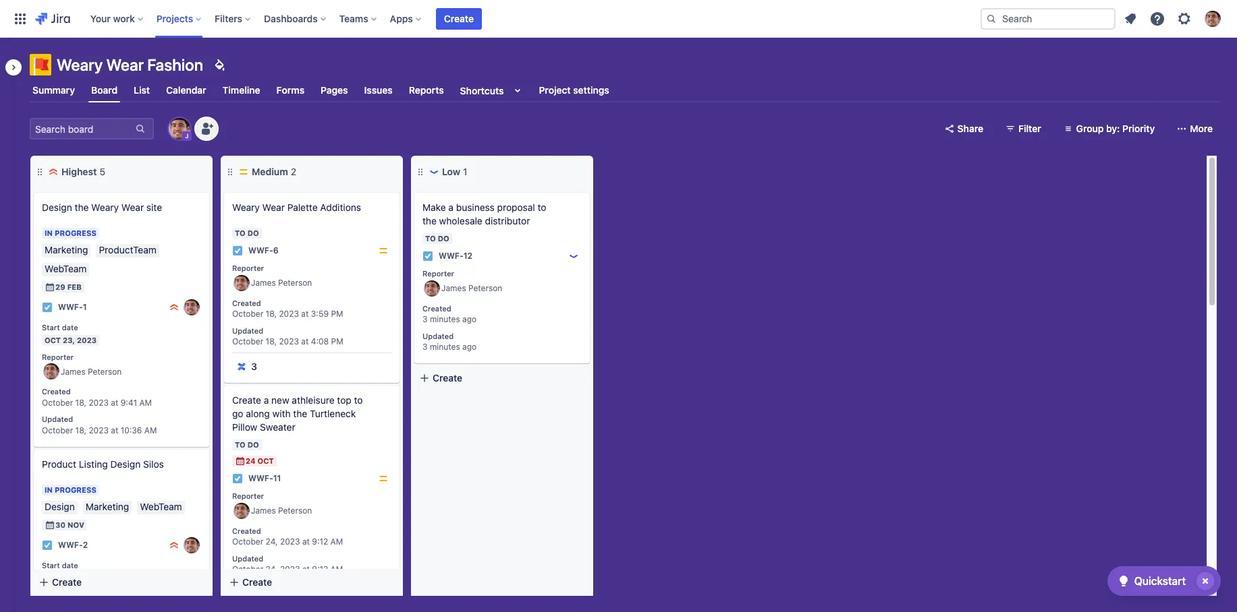 Task type: describe. For each thing, give the bounding box(es) containing it.
am for created october 24, 2023 at 9:12 am
[[330, 538, 343, 548]]

group
[[1076, 123, 1104, 134]]

2023 for updated october 18, 2023 at 10:36 am
[[89, 426, 109, 436]]

james peterson image right highest icon
[[184, 538, 200, 554]]

29 feb
[[55, 283, 82, 292]]

to for create a new athleisure top to go along with the turtleneck pillow sweater
[[235, 441, 246, 450]]

medium image
[[378, 246, 389, 257]]

updated for october 24, 2023 at 9:12 am
[[232, 555, 263, 563]]

site
[[146, 202, 162, 213]]

project settings
[[539, 84, 609, 96]]

projects
[[156, 12, 193, 24]]

0 horizontal spatial james peterson image
[[43, 364, 59, 380]]

2023 for updated october 24, 2023 at 9:12 am
[[280, 565, 300, 575]]

at for updated october 24, 2023 at 9:12 am
[[302, 565, 310, 575]]

30 november 2023 image
[[45, 520, 55, 531]]

created october 24, 2023 at 9:12 am
[[232, 527, 343, 548]]

distributor
[[485, 215, 530, 227]]

appswitcher icon image
[[12, 10, 28, 27]]

business
[[456, 202, 495, 213]]

more button
[[1169, 118, 1221, 140]]

Search board text field
[[31, 119, 134, 138]]

banner containing your work
[[0, 0, 1237, 38]]

make
[[423, 202, 446, 213]]

wear left site
[[121, 202, 144, 213]]

turtleneck
[[310, 408, 356, 420]]

2023 for created october 18, 2023 at 3:59 pm
[[279, 309, 299, 320]]

create for create button underneath wwf-2 link
[[52, 577, 82, 589]]

2023 down wwf-2 link
[[77, 574, 97, 583]]

peterson down 12
[[468, 284, 502, 294]]

24, for created october 24, 2023 at 9:12 am
[[266, 538, 278, 548]]

updated for october 18, 2023 at 10:36 am
[[42, 415, 73, 424]]

peterson up "created october 24, 2023 at 9:12 am"
[[278, 506, 312, 516]]

october for created october 18, 2023 at 9:41 am
[[42, 398, 73, 408]]

progress for listing
[[55, 486, 96, 495]]

start date oct 23, 2023 for design
[[42, 323, 97, 345]]

weary wear palette additions
[[232, 202, 361, 213]]

james peterson down 12
[[441, 284, 502, 294]]

james peterson up "created october 24, 2023 at 9:12 am"
[[251, 506, 312, 516]]

at for created october 18, 2023 at 9:41 am
[[111, 398, 118, 408]]

october for created october 24, 2023 at 9:12 am
[[232, 538, 263, 548]]

start date oct 23, 2023 for product
[[42, 562, 97, 583]]

wwf-6 link
[[248, 245, 279, 257]]

30
[[55, 521, 65, 530]]

athleisure
[[292, 395, 335, 406]]

in for design the weary wear site
[[45, 229, 53, 238]]

james down wwf-6 link
[[251, 278, 276, 288]]

created for october 24, 2023 at 9:12 am
[[232, 527, 261, 536]]

created for october 18, 2023 at 9:41 am
[[42, 388, 71, 397]]

24, for updated october 24, 2023 at 9:12 am
[[266, 565, 278, 575]]

medium 2
[[252, 166, 296, 178]]

task image for wwf-11
[[232, 474, 243, 485]]

at for created october 24, 2023 at 9:12 am
[[302, 538, 310, 548]]

task image for wwf-6
[[232, 246, 243, 257]]

create button down updated 3 minutes ago
[[411, 367, 593, 391]]

updated october 18, 2023 at 4:08 pm
[[232, 326, 343, 347]]

filters
[[215, 12, 242, 24]]

quickstart button
[[1107, 567, 1221, 597]]

24 oct
[[246, 457, 274, 466]]

new
[[271, 395, 289, 406]]

0 vertical spatial the
[[75, 202, 89, 213]]

weary for weary wear palette additions
[[232, 202, 260, 213]]

wwf-1 link
[[58, 302, 87, 314]]

create a new athleisure top to go along with the turtleneck pillow sweater
[[232, 395, 363, 433]]

james peterson image down the wwf-11 link at left bottom
[[234, 503, 250, 520]]

2023 for updated october 18, 2023 at 4:08 pm
[[279, 337, 299, 347]]

wwf- for 12
[[439, 251, 464, 262]]

task image
[[423, 251, 433, 262]]

reporter down task image on the top of page
[[423, 269, 454, 278]]

by:
[[1106, 123, 1120, 134]]

work
[[113, 12, 135, 24]]

october for created october 18, 2023 at 3:59 pm
[[232, 309, 263, 320]]

tab list containing board
[[22, 78, 1229, 103]]

reports link
[[406, 78, 447, 103]]

highest
[[61, 166, 97, 178]]

low 1
[[442, 166, 467, 178]]

reporter down wwf-1 link
[[42, 353, 74, 362]]

wear for weary wear palette additions
[[262, 202, 285, 213]]

0 horizontal spatial highest image
[[48, 167, 59, 178]]

to for make a business proposal to the wholesale distributor
[[425, 234, 436, 243]]

create for create button below "created october 24, 2023 at 9:12 am"
[[242, 577, 272, 589]]

date for design
[[62, 323, 78, 332]]

wwf-12 link
[[439, 251, 473, 262]]

filter button
[[997, 118, 1049, 140]]

at for updated october 18, 2023 at 4:08 pm
[[301, 337, 309, 347]]

to inside make a business proposal to the wholesale distributor
[[538, 202, 546, 213]]

updated october 24, 2023 at 9:12 am
[[232, 555, 343, 575]]

do for weary wear palette additions
[[248, 229, 259, 238]]

to do for create a new athleisure top to go along with the turtleneck pillow sweater
[[235, 441, 259, 450]]

wwf-11 link
[[248, 473, 281, 485]]

wwf-6
[[248, 246, 279, 256]]

summary link
[[30, 78, 78, 103]]

october for updated october 18, 2023 at 4:08 pm
[[232, 337, 263, 347]]

weary for weary wear fashion
[[57, 55, 103, 74]]

11
[[273, 474, 281, 484]]

30 november 2023 image
[[45, 520, 55, 531]]

james peterson image up created 3 minutes ago
[[424, 281, 440, 297]]

product
[[42, 459, 76, 470]]

oct for product listing design silos
[[45, 574, 61, 583]]

progress for the
[[55, 229, 96, 238]]

wwf- for 11
[[248, 474, 273, 484]]

wwf- for 6
[[248, 246, 273, 256]]

1 vertical spatial low image
[[568, 251, 579, 262]]

your
[[90, 12, 111, 24]]

james peterson image left the 'add people' image
[[169, 118, 190, 140]]

minutes for updated 3 minutes ago
[[430, 342, 460, 353]]

timeline link
[[220, 78, 263, 103]]

pillow
[[232, 422, 257, 433]]

created for october 18, 2023 at 3:59 pm
[[232, 299, 261, 308]]

2023 down wwf-1 link
[[77, 336, 97, 345]]

start for product listing design silos
[[42, 562, 60, 570]]

your work
[[90, 12, 135, 24]]

shortcuts
[[460, 85, 504, 96]]

teams button
[[335, 8, 382, 29]]

weary down "5"
[[91, 202, 119, 213]]

share button
[[936, 118, 992, 140]]

your work button
[[86, 8, 148, 29]]

james up created 3 minutes ago
[[441, 284, 466, 294]]

1 horizontal spatial design
[[110, 459, 141, 470]]

3:59
[[311, 309, 329, 320]]

forms link
[[274, 78, 307, 103]]

23, for product
[[63, 574, 75, 583]]

do for make a business proposal to the wholesale distributor
[[438, 234, 449, 243]]

0 horizontal spatial medium image
[[238, 167, 249, 178]]

a for make
[[448, 202, 454, 213]]

dismiss quickstart image
[[1195, 571, 1216, 593]]

task image for wwf-1
[[42, 302, 53, 313]]

created october 18, 2023 at 9:41 am
[[42, 388, 152, 408]]

design the weary wear site
[[42, 202, 162, 213]]

wwf-2
[[58, 541, 88, 551]]

product listing design silos
[[42, 459, 164, 470]]

with
[[272, 408, 291, 420]]

low
[[442, 166, 460, 178]]

to for weary wear palette additions
[[235, 229, 246, 238]]

create inside create a new athleisure top to go along with the turtleneck pillow sweater
[[232, 395, 261, 406]]

3 button
[[232, 359, 261, 376]]

nov
[[67, 521, 84, 530]]

silos
[[143, 459, 164, 470]]

the inside create a new athleisure top to go along with the turtleneck pillow sweater
[[293, 408, 307, 420]]

wear for weary wear fashion
[[106, 55, 144, 74]]

sweater
[[260, 422, 295, 433]]

timeline
[[223, 84, 260, 96]]

filter
[[1019, 123, 1041, 134]]

james peterson up created october 18, 2023 at 9:41 am at the left of page
[[61, 367, 122, 377]]

29
[[55, 283, 65, 292]]

list
[[134, 84, 150, 96]]

summary
[[32, 84, 75, 96]]

help image
[[1150, 10, 1166, 27]]

check image
[[1116, 574, 1132, 590]]

october for updated october 24, 2023 at 9:12 am
[[232, 565, 263, 575]]

create button down wwf-2 link
[[30, 571, 213, 595]]

peterson up created october 18, 2023 at 9:41 am at the left of page
[[88, 367, 122, 377]]

12
[[464, 251, 473, 262]]

james up created october 18, 2023 at 9:41 am at the left of page
[[61, 367, 85, 377]]



Task type: locate. For each thing, give the bounding box(es) containing it.
october up updated october 18, 2023 at 4:08 pm
[[232, 309, 263, 320]]

reporter down the wwf-11 link at left bottom
[[232, 492, 264, 501]]

proposal
[[497, 202, 535, 213]]

2 date from the top
[[62, 562, 78, 570]]

0 horizontal spatial 1
[[83, 303, 87, 313]]

0 vertical spatial to
[[538, 202, 546, 213]]

24, up updated october 24, 2023 at 9:12 am
[[266, 538, 278, 548]]

2 down nov at left
[[83, 541, 88, 551]]

am inside updated october 24, 2023 at 9:12 am
[[330, 565, 343, 575]]

calendar link
[[163, 78, 209, 103]]

1 pm from the top
[[331, 309, 343, 320]]

1 horizontal spatial the
[[293, 408, 307, 420]]

at for created october 18, 2023 at 3:59 pm
[[301, 309, 309, 320]]

wwf- right task image on the top of page
[[439, 251, 464, 262]]

create down updated 3 minutes ago
[[433, 373, 462, 384]]

create button down "created october 24, 2023 at 9:12 am"
[[221, 571, 403, 595]]

created up updated october 18, 2023 at 10:36 am
[[42, 388, 71, 397]]

to
[[538, 202, 546, 213], [354, 395, 363, 406]]

fashion
[[147, 55, 203, 74]]

1 vertical spatial 1
[[83, 303, 87, 313]]

am right 10:36
[[144, 426, 157, 436]]

create right apps popup button
[[444, 12, 474, 24]]

tab list
[[22, 78, 1229, 103]]

0 horizontal spatial a
[[264, 395, 269, 406]]

pm right 4:08
[[331, 337, 343, 347]]

weary wear fashion
[[57, 55, 203, 74]]

1 minutes from the top
[[430, 315, 460, 325]]

created up updated october 18, 2023 at 4:08 pm
[[232, 299, 261, 308]]

james peterson image down wwf-6 link
[[234, 275, 250, 291]]

2 in from the top
[[45, 486, 53, 495]]

october up updated october 24, 2023 at 9:12 am
[[232, 538, 263, 548]]

at inside created october 18, 2023 at 9:41 am
[[111, 398, 118, 408]]

2023 inside updated october 18, 2023 at 4:08 pm
[[279, 337, 299, 347]]

at left 3:59
[[301, 309, 309, 320]]

0 horizontal spatial to
[[354, 395, 363, 406]]

at inside updated october 18, 2023 at 10:36 am
[[111, 426, 118, 436]]

a for create
[[264, 395, 269, 406]]

go
[[232, 408, 243, 420]]

2 horizontal spatial the
[[423, 215, 437, 227]]

updated for 3 minutes ago
[[423, 332, 454, 341]]

0 vertical spatial 3
[[423, 315, 428, 325]]

18, inside updated october 18, 2023 at 4:08 pm
[[266, 337, 277, 347]]

created inside "created october 24, 2023 at 9:12 am"
[[232, 527, 261, 536]]

weary
[[57, 55, 103, 74], [91, 202, 119, 213], [232, 202, 260, 213]]

0 vertical spatial minutes
[[430, 315, 460, 325]]

october for updated october 18, 2023 at 10:36 am
[[42, 426, 73, 436]]

2 minutes from the top
[[430, 342, 460, 353]]

1 progress from the top
[[55, 229, 96, 238]]

james peterson image
[[169, 118, 190, 140], [234, 275, 250, 291], [424, 281, 440, 297], [234, 503, 250, 520], [184, 538, 200, 554]]

2023 down "created october 24, 2023 at 9:12 am"
[[280, 565, 300, 575]]

design
[[42, 202, 72, 213], [110, 459, 141, 470]]

9:41
[[121, 398, 137, 408]]

2023 inside updated october 18, 2023 at 10:36 am
[[89, 426, 109, 436]]

add people image
[[198, 121, 215, 137]]

reporter
[[232, 264, 264, 273], [423, 269, 454, 278], [42, 353, 74, 362], [232, 492, 264, 501], [42, 591, 74, 600]]

3 for updated 3 minutes ago
[[423, 342, 428, 353]]

at inside "created october 18, 2023 at 3:59 pm"
[[301, 309, 309, 320]]

1 vertical spatial in
[[45, 486, 53, 495]]

updated inside updated october 24, 2023 at 9:12 am
[[232, 555, 263, 563]]

in progress down design the weary wear site
[[45, 229, 96, 238]]

create inside primary element
[[444, 12, 474, 24]]

wwf- for 2
[[58, 541, 83, 551]]

oct down wwf-1 link
[[45, 336, 61, 345]]

am inside created october 18, 2023 at 9:41 am
[[139, 398, 152, 408]]

0 vertical spatial highest image
[[48, 167, 59, 178]]

priority
[[1123, 123, 1155, 134]]

0 vertical spatial 23,
[[63, 336, 75, 345]]

shortcuts button
[[457, 78, 528, 103]]

october up product
[[42, 426, 73, 436]]

2023 up updated october 18, 2023 at 10:36 am
[[89, 398, 109, 408]]

1 for wwf-1
[[83, 303, 87, 313]]

in progress for product
[[45, 486, 96, 495]]

18, for october 18, 2023 at 4:08 pm
[[266, 337, 277, 347]]

3 down created 3 minutes ago
[[423, 342, 428, 353]]

wwf- for 1
[[58, 303, 83, 313]]

highest image
[[48, 167, 59, 178], [169, 302, 180, 313]]

3 inside created 3 minutes ago
[[423, 315, 428, 325]]

2023
[[279, 309, 299, 320], [77, 336, 97, 345], [279, 337, 299, 347], [89, 398, 109, 408], [89, 426, 109, 436], [280, 538, 300, 548], [280, 565, 300, 575], [77, 574, 97, 583]]

0 vertical spatial a
[[448, 202, 454, 213]]

october down "created october 24, 2023 at 9:12 am"
[[232, 565, 263, 575]]

18, inside created october 18, 2023 at 9:41 am
[[75, 398, 86, 408]]

october inside updated october 24, 2023 at 9:12 am
[[232, 565, 263, 575]]

start
[[42, 323, 60, 332], [42, 562, 60, 570]]

date
[[62, 323, 78, 332], [62, 562, 78, 570]]

pm inside updated october 18, 2023 at 4:08 pm
[[331, 337, 343, 347]]

jira image
[[35, 10, 70, 27], [35, 10, 70, 27]]

create down wwf-2 link
[[52, 577, 82, 589]]

date down wwf-2 link
[[62, 562, 78, 570]]

pages
[[321, 84, 348, 96]]

0 vertical spatial progress
[[55, 229, 96, 238]]

1 vertical spatial progress
[[55, 486, 96, 495]]

board
[[91, 84, 118, 96]]

minutes inside created 3 minutes ago
[[430, 315, 460, 325]]

1 vertical spatial james peterson image
[[43, 364, 59, 380]]

0 vertical spatial medium image
[[238, 167, 249, 178]]

0 vertical spatial 24,
[[266, 538, 278, 548]]

2 vertical spatial the
[[293, 408, 307, 420]]

ago
[[462, 315, 477, 325], [462, 342, 477, 353]]

make a business proposal to the wholesale distributor
[[423, 202, 546, 227]]

1 horizontal spatial a
[[448, 202, 454, 213]]

minutes inside updated 3 minutes ago
[[430, 342, 460, 353]]

in for product listing design silos
[[45, 486, 53, 495]]

reporter down wwf-6 link
[[232, 264, 264, 273]]

confluence image
[[236, 362, 247, 373], [236, 362, 247, 373]]

18, for october 18, 2023 at 3:59 pm
[[266, 309, 277, 320]]

at down "created october 24, 2023 at 9:12 am"
[[302, 565, 310, 575]]

filters button
[[211, 8, 256, 29]]

search image
[[986, 13, 997, 24]]

0 vertical spatial design
[[42, 202, 72, 213]]

1 ago from the top
[[462, 315, 477, 325]]

2023 inside created october 18, 2023 at 9:41 am
[[89, 398, 109, 408]]

a inside create a new athleisure top to go along with the turtleneck pillow sweater
[[264, 395, 269, 406]]

to do up wwf-6
[[235, 229, 259, 238]]

pm for october 18, 2023 at 4:08 pm
[[331, 337, 343, 347]]

highest image
[[169, 541, 180, 551]]

date for product
[[62, 562, 78, 570]]

james down the wwf-11 link at left bottom
[[251, 506, 276, 516]]

0 vertical spatial in
[[45, 229, 53, 238]]

progress down product
[[55, 486, 96, 495]]

progress down design the weary wear site
[[55, 229, 96, 238]]

oct down wwf-2 link
[[45, 574, 61, 583]]

task image left the wwf-11 link at left bottom
[[232, 474, 243, 485]]

the
[[75, 202, 89, 213], [423, 215, 437, 227], [293, 408, 307, 420]]

3 up updated 3 minutes ago
[[423, 315, 428, 325]]

share
[[958, 123, 983, 134]]

primary element
[[8, 0, 981, 37]]

october inside updated october 18, 2023 at 10:36 am
[[42, 426, 73, 436]]

in progress down product
[[45, 486, 96, 495]]

october inside "created october 18, 2023 at 3:59 pm"
[[232, 309, 263, 320]]

2023 for created october 24, 2023 at 9:12 am
[[280, 538, 300, 548]]

1 vertical spatial 2
[[83, 541, 88, 551]]

1 vertical spatial date
[[62, 562, 78, 570]]

1 vertical spatial pm
[[331, 337, 343, 347]]

1 horizontal spatial james peterson image
[[184, 300, 200, 316]]

1 vertical spatial start date oct 23, 2023
[[42, 562, 97, 583]]

9:12 inside updated october 24, 2023 at 9:12 am
[[312, 565, 328, 575]]

24 october 2023 image
[[235, 456, 246, 467], [235, 456, 246, 467]]

the right with
[[293, 408, 307, 420]]

created 3 minutes ago
[[423, 304, 477, 325]]

2023 inside updated october 24, 2023 at 9:12 am
[[280, 565, 300, 575]]

1 start from the top
[[42, 323, 60, 332]]

2 24, from the top
[[266, 565, 278, 575]]

am for created october 18, 2023 at 9:41 am
[[139, 398, 152, 408]]

a up wholesale
[[448, 202, 454, 213]]

0 vertical spatial start
[[42, 323, 60, 332]]

updated down "created october 24, 2023 at 9:12 am"
[[232, 555, 263, 563]]

at left 10:36
[[111, 426, 118, 436]]

0 vertical spatial ago
[[462, 315, 477, 325]]

1 vertical spatial 23,
[[63, 574, 75, 583]]

pages link
[[318, 78, 351, 103]]

18, for october 18, 2023 at 10:36 am
[[75, 426, 86, 436]]

a left new
[[264, 395, 269, 406]]

do for create a new athleisure top to go along with the turtleneck pillow sweater
[[248, 441, 259, 450]]

medium image
[[238, 167, 249, 178], [378, 474, 389, 485]]

1 vertical spatial 9:12
[[312, 565, 328, 575]]

2 23, from the top
[[63, 574, 75, 583]]

1 horizontal spatial to
[[538, 202, 546, 213]]

3 inside updated 3 minutes ago
[[423, 342, 428, 353]]

18, up listing
[[75, 426, 86, 436]]

project
[[539, 84, 571, 96]]

highest 5
[[61, 166, 105, 178]]

start for design the weary wear site
[[42, 323, 60, 332]]

palette
[[287, 202, 318, 213]]

9:12 inside "created october 24, 2023 at 9:12 am"
[[312, 538, 328, 548]]

2 for medium 2
[[291, 166, 296, 178]]

feb
[[67, 283, 82, 292]]

2 vertical spatial oct
[[45, 574, 61, 583]]

0 vertical spatial oct
[[45, 336, 61, 345]]

created for 3 minutes ago
[[423, 304, 451, 313]]

start date oct 23, 2023 down wwf-2 link
[[42, 562, 97, 583]]

do
[[248, 229, 259, 238], [438, 234, 449, 243], [248, 441, 259, 450]]

23, for design
[[63, 336, 75, 345]]

ago for updated 3 minutes ago
[[462, 342, 477, 353]]

james peterson up "created october 18, 2023 at 3:59 pm"
[[251, 278, 312, 288]]

created inside created october 18, 2023 at 9:41 am
[[42, 388, 71, 397]]

0 vertical spatial 9:12
[[312, 538, 328, 548]]

to do up task image on the top of page
[[425, 234, 449, 243]]

weary down medium
[[232, 202, 260, 213]]

along
[[246, 408, 270, 420]]

apps
[[390, 12, 413, 24]]

ago inside updated 3 minutes ago
[[462, 342, 477, 353]]

do up wwf-12
[[438, 234, 449, 243]]

0 vertical spatial low image
[[429, 167, 439, 178]]

updated up 3 button on the bottom of the page
[[232, 326, 263, 335]]

1 vertical spatial start
[[42, 562, 60, 570]]

wear up list
[[106, 55, 144, 74]]

oct right 24
[[258, 457, 274, 466]]

wwf-12
[[439, 251, 473, 262]]

18, up updated october 18, 2023 at 10:36 am
[[75, 398, 86, 408]]

30 nov
[[55, 521, 84, 530]]

9:12 up updated october 24, 2023 at 9:12 am
[[312, 538, 328, 548]]

0 horizontal spatial 2
[[83, 541, 88, 551]]

additions
[[320, 202, 361, 213]]

low image
[[429, 167, 439, 178], [568, 251, 579, 262]]

task image left wwf-1 link
[[42, 302, 53, 313]]

1 vertical spatial 24,
[[266, 565, 278, 575]]

the inside make a business proposal to the wholesale distributor
[[423, 215, 437, 227]]

list link
[[131, 78, 153, 103]]

issues link
[[362, 78, 395, 103]]

3 for created 3 minutes ago
[[423, 315, 428, 325]]

1 23, from the top
[[63, 336, 75, 345]]

to do
[[235, 229, 259, 238], [425, 234, 449, 243], [235, 441, 259, 450]]

24, inside updated october 24, 2023 at 9:12 am
[[266, 565, 278, 575]]

james
[[251, 278, 276, 288], [441, 284, 466, 294], [61, 367, 85, 377], [251, 506, 276, 516]]

more
[[1190, 123, 1213, 134]]

the down highest 5
[[75, 202, 89, 213]]

updated inside updated october 18, 2023 at 4:08 pm
[[232, 326, 263, 335]]

1 date from the top
[[62, 323, 78, 332]]

created inside created 3 minutes ago
[[423, 304, 451, 313]]

ago for created 3 minutes ago
[[462, 315, 477, 325]]

18, inside "created october 18, 2023 at 3:59 pm"
[[266, 309, 277, 320]]

to do for weary wear palette additions
[[235, 229, 259, 238]]

to
[[235, 229, 246, 238], [425, 234, 436, 243], [235, 441, 246, 450]]

create button
[[436, 8, 482, 29], [411, 367, 593, 391], [30, 571, 213, 595], [221, 571, 403, 595]]

0 vertical spatial 2
[[291, 166, 296, 178]]

oct for design the weary wear site
[[45, 336, 61, 345]]

october inside "created october 24, 2023 at 9:12 am"
[[232, 538, 263, 548]]

at up updated october 24, 2023 at 9:12 am
[[302, 538, 310, 548]]

29 february 2024 image
[[45, 282, 55, 293], [45, 282, 55, 293]]

updated for october 18, 2023 at 4:08 pm
[[232, 326, 263, 335]]

2 start from the top
[[42, 562, 60, 570]]

progress
[[55, 229, 96, 238], [55, 486, 96, 495]]

2023 inside "created october 24, 2023 at 9:12 am"
[[280, 538, 300, 548]]

2
[[291, 166, 296, 178], [83, 541, 88, 551]]

project settings link
[[536, 78, 612, 103]]

0 horizontal spatial the
[[75, 202, 89, 213]]

created inside "created october 18, 2023 at 3:59 pm"
[[232, 299, 261, 308]]

at inside updated october 18, 2023 at 4:08 pm
[[301, 337, 309, 347]]

a inside make a business proposal to the wholesale distributor
[[448, 202, 454, 213]]

to inside create a new athleisure top to go along with the turtleneck pillow sweater
[[354, 395, 363, 406]]

task image down 30 november 2023 image in the bottom left of the page
[[42, 541, 53, 551]]

forms
[[276, 84, 305, 96]]

2 progress from the top
[[55, 486, 96, 495]]

group by: priority
[[1076, 123, 1155, 134]]

ago inside created 3 minutes ago
[[462, 315, 477, 325]]

create button inside primary element
[[436, 8, 482, 29]]

2023 left 10:36
[[89, 426, 109, 436]]

2 start date oct 23, 2023 from the top
[[42, 562, 97, 583]]

created october 18, 2023 at 3:59 pm
[[232, 299, 343, 320]]

0 horizontal spatial low image
[[429, 167, 439, 178]]

october
[[232, 309, 263, 320], [232, 337, 263, 347], [42, 398, 73, 408], [42, 426, 73, 436], [232, 538, 263, 548], [232, 565, 263, 575]]

to right proposal
[[538, 202, 546, 213]]

notifications image
[[1123, 10, 1139, 27]]

task image for wwf-2
[[42, 541, 53, 551]]

2 ago from the top
[[462, 342, 477, 353]]

0 vertical spatial in progress
[[45, 229, 96, 238]]

0 horizontal spatial design
[[42, 202, 72, 213]]

projects button
[[152, 8, 207, 29]]

wwf-11
[[248, 474, 281, 484]]

start down wwf-2 link
[[42, 562, 60, 570]]

at for updated october 18, 2023 at 10:36 am
[[111, 426, 118, 436]]

calendar
[[166, 84, 206, 96]]

1 horizontal spatial low image
[[568, 251, 579, 262]]

10:36
[[121, 426, 142, 436]]

23, down wwf-1 link
[[63, 336, 75, 345]]

am right 9:41
[[139, 398, 152, 408]]

in progress for design
[[45, 229, 96, 238]]

9:12 for updated october 24, 2023 at 9:12 am
[[312, 565, 328, 575]]

minutes up updated 3 minutes ago
[[430, 315, 460, 325]]

wwf-
[[248, 246, 273, 256], [439, 251, 464, 262], [58, 303, 83, 313], [248, 474, 273, 484], [58, 541, 83, 551]]

create down updated october 24, 2023 at 9:12 am
[[242, 577, 272, 589]]

am for updated october 18, 2023 at 10:36 am
[[144, 426, 157, 436]]

james peterson image
[[184, 300, 200, 316], [43, 364, 59, 380]]

banner
[[0, 0, 1237, 38]]

listing
[[79, 459, 108, 470]]

24, inside "created october 24, 2023 at 9:12 am"
[[266, 538, 278, 548]]

0 vertical spatial start date oct 23, 2023
[[42, 323, 97, 345]]

2023 up updated october 24, 2023 at 9:12 am
[[280, 538, 300, 548]]

updated down created 3 minutes ago
[[423, 332, 454, 341]]

1 vertical spatial 3
[[423, 342, 428, 353]]

collapse image
[[569, 164, 585, 180]]

apps button
[[386, 8, 426, 29]]

1 vertical spatial in progress
[[45, 486, 96, 495]]

top
[[337, 395, 352, 406]]

1 horizontal spatial 1
[[463, 166, 467, 178]]

updated inside updated 3 minutes ago
[[423, 332, 454, 341]]

minutes for created 3 minutes ago
[[430, 315, 460, 325]]

design down highest at top
[[42, 202, 72, 213]]

at left 4:08
[[301, 337, 309, 347]]

1 in from the top
[[45, 229, 53, 238]]

in down design the weary wear site
[[45, 229, 53, 238]]

wwf- down 24 oct
[[248, 474, 273, 484]]

0 vertical spatial pm
[[331, 309, 343, 320]]

wwf-2 link
[[58, 540, 88, 552]]

0 vertical spatial date
[[62, 323, 78, 332]]

2 in progress from the top
[[45, 486, 96, 495]]

create for create button underneath updated 3 minutes ago
[[433, 373, 462, 384]]

to do for make a business proposal to the wholesale distributor
[[425, 234, 449, 243]]

dashboards button
[[260, 8, 331, 29]]

1
[[463, 166, 467, 178], [83, 303, 87, 313]]

1 vertical spatial ago
[[462, 342, 477, 353]]

medium
[[252, 166, 288, 178]]

5
[[100, 166, 105, 178]]

1 horizontal spatial 2
[[291, 166, 296, 178]]

do up wwf-6
[[248, 229, 259, 238]]

2 for wwf-2
[[83, 541, 88, 551]]

task image
[[232, 246, 243, 257], [42, 302, 53, 313], [232, 474, 243, 485], [42, 541, 53, 551]]

2023 for created october 18, 2023 at 9:41 am
[[89, 398, 109, 408]]

1 vertical spatial medium image
[[378, 474, 389, 485]]

2 pm from the top
[[331, 337, 343, 347]]

ago down created 3 minutes ago
[[462, 342, 477, 353]]

1 in progress from the top
[[45, 229, 96, 238]]

wwf-1
[[58, 303, 87, 313]]

to up task image on the top of page
[[425, 234, 436, 243]]

sidebar navigation image
[[0, 54, 30, 81]]

quickstart
[[1134, 576, 1186, 588]]

18, for october 18, 2023 at 9:41 am
[[75, 398, 86, 408]]

october inside updated october 18, 2023 at 4:08 pm
[[232, 337, 263, 347]]

pm inside "created october 18, 2023 at 3:59 pm"
[[331, 309, 343, 320]]

1 vertical spatial highest image
[[169, 302, 180, 313]]

updated inside updated october 18, 2023 at 10:36 am
[[42, 415, 73, 424]]

created
[[232, 299, 261, 308], [423, 304, 451, 313], [42, 388, 71, 397], [232, 527, 261, 536]]

pm for october 18, 2023 at 3:59 pm
[[331, 309, 343, 320]]

18, up updated october 18, 2023 at 4:08 pm
[[266, 309, 277, 320]]

wholesale
[[439, 215, 482, 227]]

issues
[[364, 84, 393, 96]]

18, inside updated october 18, 2023 at 10:36 am
[[75, 426, 86, 436]]

1 vertical spatial the
[[423, 215, 437, 227]]

am for updated october 24, 2023 at 9:12 am
[[330, 565, 343, 575]]

peterson up "created october 18, 2023 at 3:59 pm"
[[278, 278, 312, 288]]

at inside updated october 24, 2023 at 9:12 am
[[302, 565, 310, 575]]

9:12 for created october 24, 2023 at 9:12 am
[[312, 538, 328, 548]]

your profile and settings image
[[1205, 10, 1221, 27]]

18, down "created october 18, 2023 at 3:59 pm"
[[266, 337, 277, 347]]

2 9:12 from the top
[[312, 565, 328, 575]]

weary up board
[[57, 55, 103, 74]]

settings image
[[1177, 10, 1193, 27]]

24
[[246, 457, 256, 466]]

0 vertical spatial james peterson image
[[184, 300, 200, 316]]

minutes down created 3 minutes ago
[[430, 342, 460, 353]]

1 horizontal spatial medium image
[[378, 474, 389, 485]]

1 vertical spatial oct
[[258, 457, 274, 466]]

1 horizontal spatial highest image
[[169, 302, 180, 313]]

in progress
[[45, 229, 96, 238], [45, 486, 96, 495]]

am inside updated october 18, 2023 at 10:36 am
[[144, 426, 157, 436]]

reports
[[409, 84, 444, 96]]

at left 9:41
[[111, 398, 118, 408]]

6
[[273, 246, 279, 256]]

updated down created october 18, 2023 at 9:41 am at the left of page
[[42, 415, 73, 424]]

Search field
[[981, 8, 1116, 29]]

2023 inside "created october 18, 2023 at 3:59 pm"
[[279, 309, 299, 320]]

create up the go
[[232, 395, 261, 406]]

0 vertical spatial 1
[[463, 166, 467, 178]]

3 inside button
[[251, 361, 257, 373]]

1 24, from the top
[[266, 538, 278, 548]]

the down make
[[423, 215, 437, 227]]

1 vertical spatial to
[[354, 395, 363, 406]]

24,
[[266, 538, 278, 548], [266, 565, 278, 575]]

1 vertical spatial design
[[110, 459, 141, 470]]

october inside created october 18, 2023 at 9:41 am
[[42, 398, 73, 408]]

1 9:12 from the top
[[312, 538, 328, 548]]

to do up 24
[[235, 441, 259, 450]]

1 vertical spatial minutes
[[430, 342, 460, 353]]

1 start date oct 23, 2023 from the top
[[42, 323, 97, 345]]

peterson
[[278, 278, 312, 288], [468, 284, 502, 294], [88, 367, 122, 377], [278, 506, 312, 516]]

set background color image
[[211, 57, 228, 73]]

october up updated october 18, 2023 at 10:36 am
[[42, 398, 73, 408]]

1 for low 1
[[463, 166, 467, 178]]

reporter down wwf-2 link
[[42, 591, 74, 600]]

1 vertical spatial a
[[264, 395, 269, 406]]

9:12 down "created october 24, 2023 at 9:12 am"
[[312, 565, 328, 575]]

at inside "created october 24, 2023 at 9:12 am"
[[302, 538, 310, 548]]

2 vertical spatial 3
[[251, 361, 257, 373]]

am inside "created october 24, 2023 at 9:12 am"
[[330, 538, 343, 548]]

24, down "created october 24, 2023 at 9:12 am"
[[266, 565, 278, 575]]



Task type: vqa. For each thing, say whether or not it's contained in the screenshot.
Description
no



